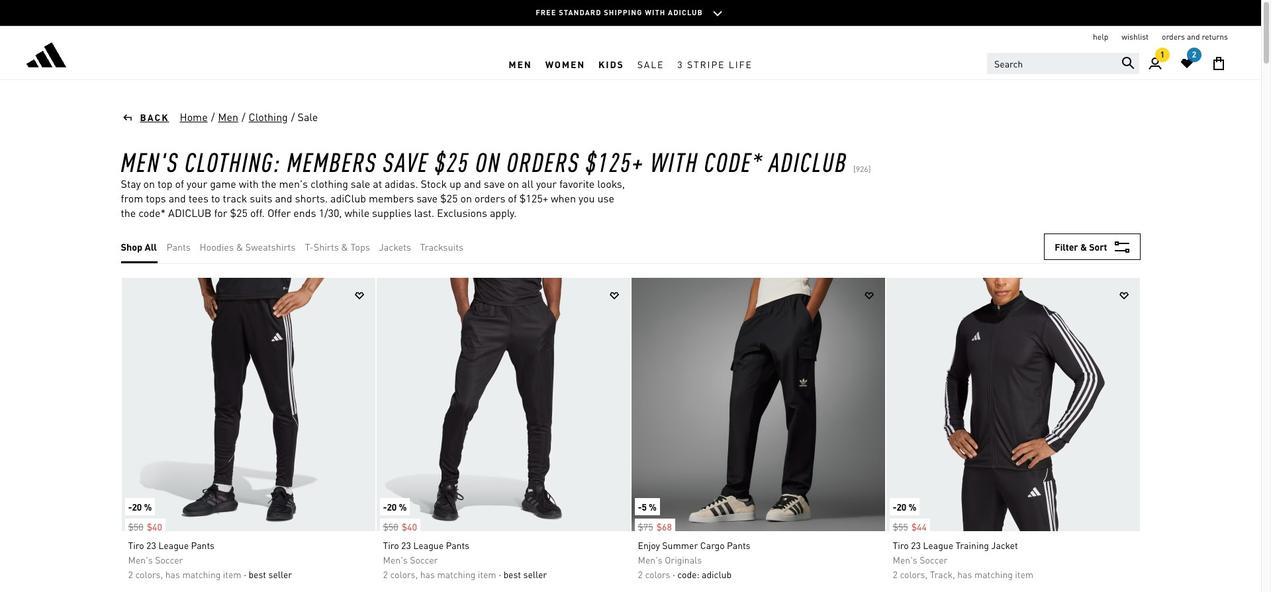 Task type: describe. For each thing, give the bounding box(es) containing it.
0 vertical spatial $125+
[[586, 144, 645, 178]]

main navigation element
[[302, 48, 960, 79]]

hoodies & sweatshirts
[[200, 241, 296, 253]]

shirts
[[314, 241, 339, 253]]

sale
[[638, 58, 665, 70]]

1 soccer from the left
[[155, 554, 183, 566]]

jackets
[[379, 241, 411, 253]]

· for 2nd men's soccer black tiro 23 league pants image from right
[[244, 569, 246, 581]]

stay on top of your game with the men's clothing sale at adidas. stock up and save on all your favorite looks, from tops and tees to track suits and shorts. adiclub members save $25 on orders of $125+ when you use the code* adiclub for $25 off. offer ends 1/30, while supplies last. exclusions apply.
[[121, 177, 625, 220]]

4 % from the left
[[909, 501, 917, 513]]

1/30,
[[319, 206, 342, 220]]

matching inside tiro 23 league training jacket men's soccer 2 colors, track, has matching item
[[975, 569, 1013, 581]]

favorite
[[560, 177, 595, 191]]

2 -20 % from the left
[[383, 501, 407, 513]]

0 vertical spatial adiclub
[[668, 8, 703, 17]]

2 soccer from the left
[[410, 554, 438, 566]]

1 vertical spatial $25
[[440, 191, 458, 205]]

members
[[369, 191, 414, 205]]

wishlist
[[1122, 32, 1149, 42]]

all
[[145, 241, 157, 253]]

shorts.
[[295, 191, 328, 205]]

2 tiro from the left
[[383, 540, 399, 552]]

help link
[[1094, 32, 1109, 42]]

1
[[1161, 50, 1165, 60]]

[926]
[[854, 164, 871, 174]]

2 - from the left
[[383, 501, 387, 513]]

kids
[[599, 58, 624, 70]]

to
[[211, 191, 220, 205]]

2 league from the left
[[414, 540, 444, 552]]

supplies
[[372, 206, 412, 220]]

stay
[[121, 177, 141, 191]]

tops
[[146, 191, 166, 205]]

3 20 from the left
[[897, 501, 907, 513]]

1 $50 from the left
[[128, 521, 143, 533]]

help
[[1094, 32, 1109, 42]]

enjoy summer cargo pants men's originals 2 colors · code: adiclub
[[638, 540, 751, 581]]

for
[[214, 206, 228, 220]]

shop all link
[[121, 240, 157, 254]]

1 % from the left
[[144, 501, 152, 513]]

has for second men's soccer black tiro 23 league pants image
[[420, 569, 435, 581]]

filter & sort
[[1055, 241, 1108, 253]]

tiro inside tiro 23 league training jacket men's soccer 2 colors, track, has matching item
[[893, 540, 909, 552]]

orders
[[507, 144, 580, 178]]

2 $40 from the left
[[402, 521, 417, 533]]

1 23 from the left
[[146, 540, 156, 552]]

3 % from the left
[[649, 501, 657, 513]]

men's clothing: members save $25 on orders $125+ with code* adiclub [926]
[[121, 144, 871, 178]]

& for filter
[[1081, 241, 1088, 253]]

back button
[[121, 111, 169, 124]]

2 $50 from the left
[[383, 521, 398, 533]]

use
[[598, 191, 615, 205]]

on left 'all'
[[508, 177, 519, 191]]

· for second men's soccer black tiro 23 league pants image
[[499, 569, 501, 581]]

orders inside stay on top of your game with the men's clothing sale at adidas. stock up and save on all your favorite looks, from tops and tees to track suits and shorts. adiclub members save $25 on orders of $125+ when you use the code* adiclub for $25 off. offer ends 1/30, while supplies last. exclusions apply.
[[475, 191, 506, 205]]

ends
[[294, 206, 316, 220]]

1 $40 from the left
[[147, 521, 162, 533]]

save
[[383, 144, 429, 178]]

1 - from the left
[[128, 501, 132, 513]]

adidas.
[[385, 177, 418, 191]]

colors, inside tiro 23 league training jacket men's soccer 2 colors, track, has matching item
[[900, 569, 928, 581]]

best for 2nd men's soccer black tiro 23 league pants image from right
[[249, 569, 266, 581]]

1 horizontal spatial with
[[651, 144, 699, 178]]

tracksuits
[[420, 241, 464, 253]]

and up offer
[[275, 191, 292, 205]]

adiclub
[[331, 191, 366, 205]]

jacket
[[992, 540, 1018, 552]]

home
[[180, 110, 208, 124]]

1 colors, from the left
[[135, 569, 163, 581]]

5
[[642, 501, 647, 513]]

enjoy
[[638, 540, 660, 552]]

2 $50 $40 from the left
[[383, 521, 417, 533]]

hoodies & sweatshirts link
[[200, 240, 296, 254]]

clothing:
[[185, 144, 281, 178]]

orders and returns link
[[1162, 32, 1229, 42]]

2 inside tiro 23 league training jacket men's soccer 2 colors, track, has matching item
[[893, 569, 898, 581]]

cargo
[[701, 540, 725, 552]]

members
[[287, 144, 377, 178]]

men link
[[217, 109, 239, 125]]

exclusions
[[437, 206, 487, 220]]

1 tiro from the left
[[128, 540, 144, 552]]

wishlist link
[[1122, 32, 1149, 42]]

training
[[956, 540, 989, 552]]

men link
[[502, 48, 539, 79]]

23 inside tiro 23 league training jacket men's soccer 2 colors, track, has matching item
[[911, 540, 921, 552]]

2 23 from the left
[[401, 540, 411, 552]]

shop
[[121, 241, 143, 253]]

1 men's soccer black tiro 23 league pants image from the left
[[122, 278, 375, 532]]

up
[[450, 177, 461, 191]]

last.
[[414, 206, 435, 220]]

2 inside enjoy summer cargo pants men's originals 2 colors · code: adiclub
[[638, 569, 643, 581]]

men
[[218, 110, 238, 124]]

0 vertical spatial of
[[175, 177, 184, 191]]

women
[[546, 58, 586, 70]]

adiclub
[[702, 569, 732, 581]]

$125+ inside stay on top of your game with the men's clothing sale at adidas. stock up and save on all your favorite looks, from tops and tees to track suits and shorts. adiclub members save $25 on orders of $125+ when you use the code* adiclub for $25 off. offer ends 1/30, while supplies last. exclusions apply.
[[520, 191, 548, 205]]

tops
[[351, 241, 370, 253]]

2 20 from the left
[[387, 501, 397, 513]]

adiclub inside stay on top of your game with the men's clothing sale at adidas. stock up and save on all your favorite looks, from tops and tees to track suits and shorts. adiclub members save $25 on orders of $125+ when you use the code* adiclub for $25 off. offer ends 1/30, while supplies last. exclusions apply.
[[168, 206, 212, 220]]

free
[[536, 8, 557, 17]]

when
[[551, 191, 576, 205]]

men's
[[279, 177, 308, 191]]

code:
[[678, 569, 700, 581]]

2 % from the left
[[399, 501, 407, 513]]

1 $50 $40 from the left
[[128, 521, 162, 533]]

sale
[[351, 177, 370, 191]]

suits
[[250, 191, 273, 205]]

free standard shipping with adiclub
[[536, 8, 703, 17]]

men's inside enjoy summer cargo pants men's originals 2 colors · code: adiclub
[[638, 554, 663, 566]]

has inside tiro 23 league training jacket men's soccer 2 colors, track, has matching item
[[958, 569, 973, 581]]

1 horizontal spatial orders
[[1162, 32, 1186, 42]]

$75
[[638, 521, 654, 533]]

stripe
[[687, 58, 726, 70]]

3 stripe life
[[678, 58, 753, 70]]

returns
[[1202, 32, 1229, 42]]



Task type: vqa. For each thing, say whether or not it's contained in the screenshot.


Task type: locate. For each thing, give the bounding box(es) containing it.
1 horizontal spatial tiro 23 league pants men's soccer 2 colors, has matching item · best seller
[[383, 540, 547, 581]]

0 horizontal spatial 23
[[146, 540, 156, 552]]

1 horizontal spatial save
[[484, 177, 505, 191]]

2 horizontal spatial adiclub
[[769, 144, 848, 178]]

3 -20 % from the left
[[893, 501, 917, 513]]

clothing link
[[248, 109, 289, 125]]

4 - from the left
[[893, 501, 897, 513]]

0 horizontal spatial adiclub
[[168, 206, 212, 220]]

$25 down up
[[440, 191, 458, 205]]

top
[[158, 177, 173, 191]]

%
[[144, 501, 152, 513], [399, 501, 407, 513], [649, 501, 657, 513], [909, 501, 917, 513]]

tracksuits link
[[420, 240, 464, 254]]

$125+ up use
[[586, 144, 645, 178]]

$50 $40
[[128, 521, 162, 533], [383, 521, 417, 533]]

1 your from the left
[[187, 177, 207, 191]]

has for 2nd men's soccer black tiro 23 league pants image from right
[[165, 569, 180, 581]]

0 horizontal spatial the
[[121, 206, 136, 220]]

item inside tiro 23 league training jacket men's soccer 2 colors, track, has matching item
[[1016, 569, 1034, 581]]

0 horizontal spatial $50
[[128, 521, 143, 533]]

from
[[121, 191, 143, 205]]

1 horizontal spatial ·
[[499, 569, 501, 581]]

0 horizontal spatial men's soccer black tiro 23 league pants image
[[122, 278, 375, 532]]

1 horizontal spatial seller
[[524, 569, 547, 581]]

& inside button
[[1081, 241, 1088, 253]]

0 horizontal spatial with
[[239, 177, 259, 191]]

0 horizontal spatial tiro
[[128, 540, 144, 552]]

matching
[[182, 569, 221, 581], [437, 569, 476, 581], [975, 569, 1013, 581]]

· inside enjoy summer cargo pants men's originals 2 colors · code: adiclub
[[673, 569, 675, 581]]

1 horizontal spatial of
[[508, 191, 517, 205]]

1 horizontal spatial colors,
[[390, 569, 418, 581]]

-5 %
[[638, 501, 657, 513]]

orders and returns
[[1162, 32, 1229, 42]]

3 item from the left
[[1016, 569, 1034, 581]]

the down from
[[121, 206, 136, 220]]

0 vertical spatial orders
[[1162, 32, 1186, 42]]

and left returns
[[1188, 32, 1200, 42]]

2 horizontal spatial league
[[924, 540, 954, 552]]

2 · from the left
[[499, 569, 501, 581]]

2 horizontal spatial soccer
[[920, 554, 948, 566]]

$68
[[657, 521, 672, 533]]

1 horizontal spatial &
[[341, 241, 348, 253]]

2 colors, from the left
[[390, 569, 418, 581]]

game
[[210, 177, 236, 191]]

pants link
[[167, 240, 191, 254]]

track,
[[930, 569, 956, 581]]

adiclub
[[668, 8, 703, 17], [769, 144, 848, 178], [168, 206, 212, 220]]

1 vertical spatial save
[[417, 191, 438, 205]]

1 seller from the left
[[269, 569, 292, 581]]

1 vertical spatial orders
[[475, 191, 506, 205]]

2 horizontal spatial &
[[1081, 241, 1088, 253]]

2 horizontal spatial ·
[[673, 569, 675, 581]]

2 your from the left
[[536, 177, 557, 191]]

1 matching from the left
[[182, 569, 221, 581]]

$25 down track
[[230, 206, 248, 220]]

0 horizontal spatial orders
[[475, 191, 506, 205]]

0 horizontal spatial $125+
[[520, 191, 548, 205]]

1 horizontal spatial $50 $40
[[383, 521, 417, 533]]

summer
[[663, 540, 698, 552]]

best
[[249, 569, 266, 581], [504, 569, 521, 581]]

2 horizontal spatial 23
[[911, 540, 921, 552]]

1 has from the left
[[165, 569, 180, 581]]

1 link
[[1140, 48, 1172, 79]]

3 has from the left
[[958, 569, 973, 581]]

2 horizontal spatial -20 %
[[893, 501, 917, 513]]

1 horizontal spatial the
[[261, 177, 277, 191]]

3 matching from the left
[[975, 569, 1013, 581]]

$125+
[[586, 144, 645, 178], [520, 191, 548, 205]]

2 vertical spatial adiclub
[[168, 206, 212, 220]]

1 horizontal spatial best
[[504, 569, 521, 581]]

men's inside tiro 23 league training jacket men's soccer 2 colors, track, has matching item
[[893, 554, 918, 566]]

& left 'sort'
[[1081, 241, 1088, 253]]

0 horizontal spatial best
[[249, 569, 266, 581]]

0 vertical spatial $25
[[435, 144, 470, 178]]

1 vertical spatial $125+
[[520, 191, 548, 205]]

1 horizontal spatial men's soccer black tiro 23 league pants image
[[377, 278, 630, 532]]

code*
[[139, 206, 166, 220]]

3 · from the left
[[673, 569, 675, 581]]

1 best from the left
[[249, 569, 266, 581]]

orders up apply.
[[475, 191, 506, 205]]

1 horizontal spatial $125+
[[586, 144, 645, 178]]

& right hoodies
[[236, 241, 243, 253]]

0 horizontal spatial save
[[417, 191, 438, 205]]

sort
[[1090, 241, 1108, 253]]

apply.
[[490, 206, 517, 220]]

2 link
[[1172, 48, 1203, 79]]

save up last.
[[417, 191, 438, 205]]

your up tees
[[187, 177, 207, 191]]

1 item from the left
[[223, 569, 242, 581]]

2 men's soccer black tiro 23 league pants image from the left
[[377, 278, 630, 532]]

0 horizontal spatial soccer
[[155, 554, 183, 566]]

2 vertical spatial $25
[[230, 206, 248, 220]]

men's soccer black tiro 23 league pants image
[[122, 278, 375, 532], [377, 278, 630, 532]]

2 seller from the left
[[524, 569, 547, 581]]

adiclub down tees
[[168, 206, 212, 220]]

off.
[[250, 206, 265, 220]]

& for hoodies
[[236, 241, 243, 253]]

save up apply.
[[484, 177, 505, 191]]

originals
[[665, 554, 702, 566]]

1 -20 % from the left
[[128, 501, 152, 513]]

1 horizontal spatial matching
[[437, 569, 476, 581]]

0 horizontal spatial your
[[187, 177, 207, 191]]

$44
[[912, 521, 927, 533]]

tiro 23 league training jacket men's soccer 2 colors, track, has matching item
[[893, 540, 1034, 581]]

list
[[121, 230, 473, 264]]

2 item from the left
[[478, 569, 497, 581]]

0 horizontal spatial item
[[223, 569, 242, 581]]

3 colors, from the left
[[900, 569, 928, 581]]

filter & sort button
[[1045, 234, 1141, 260]]

·
[[244, 569, 246, 581], [499, 569, 501, 581], [673, 569, 675, 581]]

0 vertical spatial the
[[261, 177, 277, 191]]

1 · from the left
[[244, 569, 246, 581]]

0 horizontal spatial seller
[[269, 569, 292, 581]]

pants inside enjoy summer cargo pants men's originals 2 colors · code: adiclub
[[727, 540, 751, 552]]

on up the exclusions
[[461, 191, 472, 205]]

home link
[[179, 109, 208, 125]]

1 & from the left
[[236, 241, 243, 253]]

20
[[132, 501, 142, 513], [387, 501, 397, 513], [897, 501, 907, 513]]

0 horizontal spatial $50 $40
[[128, 521, 162, 533]]

list containing shop all
[[121, 230, 473, 264]]

3 & from the left
[[1081, 241, 1088, 253]]

1 league from the left
[[159, 540, 189, 552]]

adiclub right the 'with'
[[668, 8, 703, 17]]

at
[[373, 177, 382, 191]]

men's originals black enjoy summer cargo pants image
[[632, 278, 885, 532]]

1 horizontal spatial adiclub
[[668, 8, 703, 17]]

1 vertical spatial of
[[508, 191, 517, 205]]

2 best from the left
[[504, 569, 521, 581]]

tees
[[189, 191, 209, 205]]

men
[[509, 58, 532, 70]]

with left code*
[[651, 144, 699, 178]]

with inside stay on top of your game with the men's clothing sale at adidas. stock up and save on all your favorite looks, from tops and tees to track suits and shorts. adiclub members save $25 on orders of $125+ when you use the code* adiclub for $25 off. offer ends 1/30, while supplies last. exclusions apply.
[[239, 177, 259, 191]]

0 horizontal spatial tiro 23 league pants men's soccer 2 colors, has matching item · best seller
[[128, 540, 292, 581]]

1 horizontal spatial $40
[[402, 521, 417, 533]]

3
[[678, 58, 684, 70]]

seller for second men's soccer black tiro 23 league pants image
[[524, 569, 547, 581]]

the up suits
[[261, 177, 277, 191]]

track
[[223, 191, 247, 205]]

1 horizontal spatial league
[[414, 540, 444, 552]]

1 horizontal spatial 23
[[401, 540, 411, 552]]

0 horizontal spatial 20
[[132, 501, 142, 513]]

2 horizontal spatial 20
[[897, 501, 907, 513]]

$25 right save
[[435, 144, 470, 178]]

seller
[[269, 569, 292, 581], [524, 569, 547, 581]]

with up suits
[[239, 177, 259, 191]]

1 horizontal spatial 20
[[387, 501, 397, 513]]

best for second men's soccer black tiro 23 league pants image
[[504, 569, 521, 581]]

0 horizontal spatial colors,
[[135, 569, 163, 581]]

$55 $44
[[893, 521, 927, 533]]

0 horizontal spatial $40
[[147, 521, 162, 533]]

3 tiro from the left
[[893, 540, 909, 552]]

soccer
[[155, 554, 183, 566], [410, 554, 438, 566], [920, 554, 948, 566]]

3 - from the left
[[638, 501, 642, 513]]

1 horizontal spatial your
[[536, 177, 557, 191]]

sale
[[298, 110, 318, 124]]

2 horizontal spatial item
[[1016, 569, 1034, 581]]

t-shirts & tops link
[[305, 240, 370, 254]]

2 horizontal spatial tiro
[[893, 540, 909, 552]]

2 horizontal spatial has
[[958, 569, 973, 581]]

2 matching from the left
[[437, 569, 476, 581]]

Search field
[[988, 53, 1140, 74]]

and right up
[[464, 177, 481, 191]]

of up apply.
[[508, 191, 517, 205]]

2 has from the left
[[420, 569, 435, 581]]

shop all
[[121, 241, 157, 253]]

1 horizontal spatial tiro
[[383, 540, 399, 552]]

women link
[[539, 48, 592, 79]]

sweatshirts
[[246, 241, 296, 253]]

1 horizontal spatial $50
[[383, 521, 398, 533]]

looks,
[[598, 177, 625, 191]]

tiro 23 league pants men's soccer 2 colors, has matching item · best seller
[[128, 540, 292, 581], [383, 540, 547, 581]]

0 horizontal spatial league
[[159, 540, 189, 552]]

seller for 2nd men's soccer black tiro 23 league pants image from right
[[269, 569, 292, 581]]

of right top
[[175, 177, 184, 191]]

1 horizontal spatial has
[[420, 569, 435, 581]]

the
[[261, 177, 277, 191], [121, 206, 136, 220]]

soccer inside tiro 23 league training jacket men's soccer 2 colors, track, has matching item
[[920, 554, 948, 566]]

1 horizontal spatial -20 %
[[383, 501, 407, 513]]

$40
[[147, 521, 162, 533], [402, 521, 417, 533]]

you
[[579, 191, 595, 205]]

adiclub left [926]
[[769, 144, 848, 178]]

your right 'all'
[[536, 177, 557, 191]]

sale link
[[631, 48, 671, 79]]

offer
[[268, 206, 291, 220]]

0 horizontal spatial matching
[[182, 569, 221, 581]]

and down top
[[169, 191, 186, 205]]

3 league from the left
[[924, 540, 954, 552]]

0 horizontal spatial has
[[165, 569, 180, 581]]

on left top
[[143, 177, 155, 191]]

3 soccer from the left
[[920, 554, 948, 566]]

$55
[[893, 521, 909, 533]]

23
[[146, 540, 156, 552], [401, 540, 411, 552], [911, 540, 921, 552]]

back
[[140, 111, 169, 123]]

clothing
[[249, 110, 288, 124]]

with
[[651, 144, 699, 178], [239, 177, 259, 191]]

1 horizontal spatial item
[[478, 569, 497, 581]]

0 horizontal spatial -20 %
[[128, 501, 152, 513]]

& inside "link"
[[341, 241, 348, 253]]

on right up
[[476, 144, 501, 178]]

$75 $68
[[638, 521, 672, 533]]

t-
[[305, 241, 314, 253]]

and
[[1188, 32, 1200, 42], [464, 177, 481, 191], [169, 191, 186, 205], [275, 191, 292, 205]]

1 tiro 23 league pants men's soccer 2 colors, has matching item · best seller from the left
[[128, 540, 292, 581]]

clothing
[[311, 177, 348, 191]]

& left tops
[[341, 241, 348, 253]]

0 horizontal spatial of
[[175, 177, 184, 191]]

colors
[[645, 569, 671, 581]]

orders up 1
[[1162, 32, 1186, 42]]

2 horizontal spatial matching
[[975, 569, 1013, 581]]

2 tiro 23 league pants men's soccer 2 colors, has matching item · best seller from the left
[[383, 540, 547, 581]]

kids link
[[592, 48, 631, 79]]

0 horizontal spatial ·
[[244, 569, 246, 581]]

$25
[[435, 144, 470, 178], [440, 191, 458, 205], [230, 206, 248, 220]]

2 horizontal spatial colors,
[[900, 569, 928, 581]]

code*
[[705, 144, 763, 178]]

1 20 from the left
[[132, 501, 142, 513]]

life
[[729, 58, 753, 70]]

0 horizontal spatial &
[[236, 241, 243, 253]]

2 & from the left
[[341, 241, 348, 253]]

1 vertical spatial the
[[121, 206, 136, 220]]

3 23 from the left
[[911, 540, 921, 552]]

men's
[[121, 144, 179, 178], [128, 554, 153, 566], [383, 554, 408, 566], [638, 554, 663, 566], [893, 554, 918, 566]]

1 vertical spatial adiclub
[[769, 144, 848, 178]]

pants inside list
[[167, 241, 191, 253]]

3 stripe life link
[[671, 48, 760, 79]]

0 vertical spatial save
[[484, 177, 505, 191]]

league inside tiro 23 league training jacket men's soccer 2 colors, track, has matching item
[[924, 540, 954, 552]]

$125+ down 'all'
[[520, 191, 548, 205]]

men's soccer black tiro 23 league training jacket image
[[887, 278, 1140, 532]]

1 horizontal spatial soccer
[[410, 554, 438, 566]]



